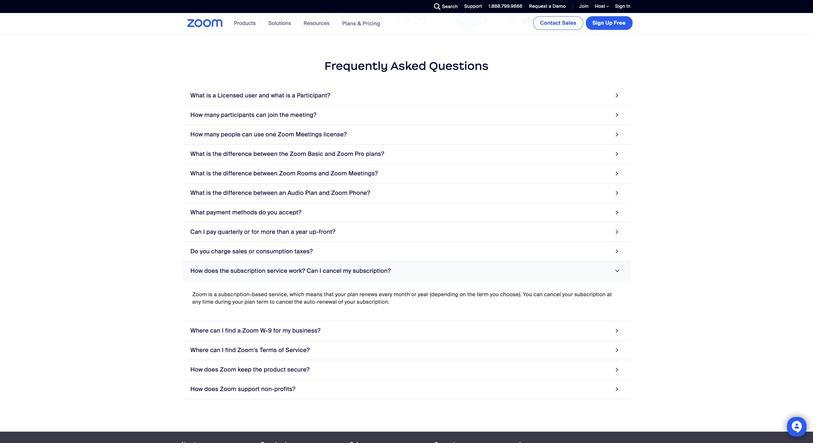 Task type: describe. For each thing, give the bounding box(es) containing it.
request
[[529, 3, 548, 9]]

payment
[[207, 209, 231, 216]]

a inside where can i find a zoom w-9 for my business? dropdown button
[[238, 327, 241, 335]]

tab list inside "frequently asked questions" main content
[[183, 86, 631, 399]]

how does zoom support non-profits? button
[[183, 380, 631, 399]]

difference for the
[[223, 150, 252, 158]]

zoom left phone?
[[331, 189, 348, 197]]

9
[[268, 327, 272, 335]]

can i pay quarterly or for more than a year up-front? button
[[183, 223, 631, 242]]

what for what is the difference between an audio plan and zoom phone?
[[191, 189, 205, 197]]

sign for sign up free
[[593, 19, 605, 26]]

sign for sign in
[[616, 3, 626, 9]]

zoom logo image
[[187, 19, 223, 27]]

resources
[[304, 20, 330, 27]]

right image inside what payment methods do you accept? dropdown button
[[615, 208, 621, 217]]

solutions button
[[269, 13, 294, 34]]

based
[[252, 291, 268, 298]]

asked
[[391, 59, 427, 73]]

2 heading from the left
[[261, 442, 339, 443]]

charge
[[211, 248, 231, 255]]

meeting?
[[290, 111, 317, 119]]

participants
[[221, 111, 255, 119]]

do
[[259, 209, 266, 216]]

frequently
[[325, 59, 388, 73]]

support
[[465, 3, 482, 9]]

or inside the zoom is a subscription-based service, which means that your plan renews every month or year (depending on the term you choose). you can cancel your subscription at any time during your plan term to cancel the auto-renewal of your subscription.
[[412, 291, 417, 298]]

front?
[[319, 228, 336, 236]]

how does the subscription service work? can i cancel my subscription? button
[[183, 262, 631, 281]]

how does zoom keep the product secure?
[[191, 366, 310, 374]]

what
[[271, 92, 284, 99]]

0 horizontal spatial can
[[191, 228, 202, 236]]

what is a licensed user and what is a participant? button
[[183, 86, 631, 106]]

where can i find zoom's terms of service? button
[[183, 341, 631, 360]]

right image for zoom
[[615, 150, 621, 159]]

1 vertical spatial can
[[307, 267, 318, 275]]

where can i find zoom's terms of service?
[[191, 346, 310, 354]]

that
[[324, 291, 334, 298]]

zoom is a subscription-based service, which means that your plan renews every month or year (depending on the term you choose). you can cancel your subscription at any time during your plan term to cancel the auto-renewal of your subscription.
[[192, 291, 612, 305]]

plan
[[305, 189, 318, 197]]

can left join
[[256, 111, 267, 119]]

pay
[[207, 228, 216, 236]]

a left licensed on the top left of page
[[213, 92, 216, 99]]

zoom left the meetings? at the top left of the page
[[331, 170, 347, 177]]

plans
[[342, 20, 356, 27]]

a inside the zoom is a subscription-based service, which means that your plan renews every month or year (depending on the term you choose). you can cancel your subscription at any time during your plan term to cancel the auto-renewal of your subscription.
[[214, 291, 217, 298]]

quarterly
[[218, 228, 243, 236]]

what for what is the difference between the zoom basic and zoom pro plans?
[[191, 150, 205, 158]]

how many participants can join the meeting?
[[191, 111, 317, 119]]

w-
[[260, 327, 268, 335]]

people
[[221, 131, 241, 138]]

how does the subscription service work? can i cancel my subscription?
[[191, 267, 391, 275]]

in
[[627, 3, 631, 9]]

phone?
[[349, 189, 370, 197]]

is for what is a licensed user and what is a participant?
[[207, 92, 211, 99]]

0 vertical spatial for
[[252, 228, 259, 236]]

search button
[[429, 0, 460, 13]]

service,
[[269, 291, 289, 298]]

methods
[[232, 209, 257, 216]]

to
[[270, 299, 275, 305]]

every
[[379, 291, 393, 298]]

participant?
[[297, 92, 331, 99]]

more
[[261, 228, 276, 236]]

subscription?
[[353, 267, 391, 275]]

4 heading from the left
[[435, 442, 508, 443]]

right image for meetings?
[[615, 169, 621, 178]]

the inside how does zoom keep the product secure? dropdown button
[[253, 366, 262, 374]]

right image for meeting?
[[615, 111, 621, 120]]

my for subscription?
[[343, 267, 352, 275]]

sales
[[233, 248, 247, 255]]

contact sales
[[540, 19, 577, 26]]

and inside 'dropdown button'
[[259, 92, 270, 99]]

service
[[267, 267, 288, 275]]

how does zoom keep the product secure? button
[[183, 360, 631, 380]]

can inside the zoom is a subscription-based service, which means that your plan renews every month or year (depending on the term you choose). you can cancel your subscription at any time during your plan term to cancel the auto-renewal of your subscription.
[[534, 291, 543, 298]]

the inside how many participants can join the meeting? dropdown button
[[280, 111, 289, 119]]

of inside dropdown button
[[279, 346, 284, 354]]

3 heading from the left
[[350, 442, 423, 443]]

subscription inside dropdown button
[[231, 267, 266, 275]]

can inside dropdown button
[[210, 346, 221, 354]]

what is the difference between an audio plan and zoom phone? button
[[183, 184, 631, 203]]

plans?
[[366, 150, 385, 158]]

find for a
[[225, 327, 236, 335]]

on
[[460, 291, 466, 298]]

1 heading from the left
[[181, 442, 250, 443]]

of inside the zoom is a subscription-based service, which means that your plan renews every month or year (depending on the term you choose). you can cancel your subscription at any time during your plan term to cancel the auto-renewal of your subscription.
[[339, 299, 344, 305]]

zoom right one
[[278, 131, 294, 138]]

license?
[[324, 131, 347, 138]]

how for how does the subscription service work? can i cancel my subscription?
[[191, 267, 203, 275]]

1 vertical spatial plan
[[245, 299, 256, 305]]

rooms
[[297, 170, 317, 177]]

does for how does zoom keep the product secure?
[[204, 366, 219, 374]]

a right what at the left top of the page
[[292, 92, 296, 99]]

support
[[238, 385, 260, 393]]

year inside can i pay quarterly or for more than a year up-front? dropdown button
[[296, 228, 308, 236]]

questions
[[430, 59, 489, 73]]

and inside dropdown button
[[325, 150, 336, 158]]

keep
[[238, 366, 252, 374]]

demo
[[553, 3, 566, 9]]

frequently asked questions
[[325, 59, 489, 73]]

contact sales link
[[534, 16, 584, 30]]

subscription inside the zoom is a subscription-based service, which means that your plan renews every month or year (depending on the term you choose). you can cancel your subscription at any time during your plan term to cancel the auto-renewal of your subscription.
[[575, 291, 606, 298]]

renewal
[[318, 299, 337, 305]]

what for what is a licensed user and what is a participant?
[[191, 92, 205, 99]]

what is the difference between an audio plan and zoom phone?
[[191, 189, 370, 197]]

host
[[596, 3, 607, 9]]

where can i find a zoom w-9 for my business?
[[191, 327, 321, 335]]

right image for my
[[615, 327, 621, 335]]

between for an
[[254, 189, 278, 197]]

or for sales
[[249, 248, 255, 255]]

meetings?
[[349, 170, 378, 177]]

a left demo
[[549, 3, 552, 9]]

how many people can use one zoom meetings license? button
[[183, 125, 631, 145]]

difference for an
[[223, 189, 252, 197]]

what is the difference between zoom rooms and zoom meetings? button
[[183, 164, 631, 184]]

can down the time on the left
[[210, 327, 221, 335]]

choose).
[[501, 291, 522, 298]]

what payment methods do you accept? button
[[183, 203, 631, 223]]

sign up free button
[[586, 16, 633, 30]]

any
[[192, 299, 201, 305]]

what is a licensed user and what is a participant?
[[191, 92, 331, 99]]

contact
[[540, 19, 561, 26]]

time
[[203, 299, 214, 305]]

which
[[290, 291, 304, 298]]

search
[[442, 4, 458, 9]]

is for zoom is a subscription-based service, which means that your plan renews every month or year (depending on the term you choose). you can cancel your subscription at any time during your plan term to cancel the auto-renewal of your subscription.
[[208, 291, 213, 298]]

taxes?
[[295, 248, 313, 255]]

products button
[[234, 13, 259, 34]]

where for where can i find zoom's terms of service?
[[191, 346, 209, 354]]

between for zoom
[[254, 170, 278, 177]]

i left pay
[[203, 228, 205, 236]]

right image for what
[[615, 91, 621, 100]]



Task type: locate. For each thing, give the bounding box(es) containing it.
or right month
[[412, 291, 417, 298]]

zoom's
[[238, 346, 258, 354]]

for right 9
[[274, 327, 281, 335]]

does inside how does the subscription service work? can i cancel my subscription? dropdown button
[[204, 267, 219, 275]]

1 vertical spatial between
[[254, 170, 278, 177]]

between inside dropdown button
[[254, 150, 278, 158]]

can left zoom's
[[210, 346, 221, 354]]

right image for of
[[615, 346, 621, 355]]

and inside dropdown button
[[319, 189, 330, 197]]

1 vertical spatial you
[[200, 248, 210, 255]]

where can i find a zoom w-9 for my business? button
[[183, 321, 631, 341]]

pricing
[[363, 20, 381, 27]]

can left pay
[[191, 228, 202, 236]]

product
[[264, 366, 286, 374]]

right image for secure?
[[615, 366, 621, 374]]

what for what payment methods do you accept?
[[191, 209, 205, 216]]

work?
[[289, 267, 305, 275]]

1 horizontal spatial plan
[[348, 291, 358, 298]]

3 right image from the top
[[615, 169, 621, 178]]

my inside where can i find a zoom w-9 for my business? dropdown button
[[283, 327, 291, 335]]

your
[[335, 291, 346, 298], [563, 291, 573, 298], [233, 299, 243, 305], [345, 299, 356, 305]]

find up where can i find zoom's terms of service?
[[225, 327, 236, 335]]

term down based
[[257, 299, 269, 305]]

and right plan
[[319, 189, 330, 197]]

is for what is the difference between the zoom basic and zoom pro plans?
[[207, 150, 211, 158]]

1 many from the top
[[204, 111, 220, 119]]

between down "how many people can use one zoom meetings license?"
[[254, 150, 278, 158]]

does inside how does zoom support non-profits? dropdown button
[[204, 385, 219, 393]]

difference
[[223, 150, 252, 158], [223, 170, 252, 177], [223, 189, 252, 197]]

and right basic
[[325, 150, 336, 158]]

how for how does zoom keep the product secure?
[[191, 366, 203, 374]]

0 vertical spatial my
[[343, 267, 352, 275]]

right image inside how does zoom keep the product secure? dropdown button
[[615, 366, 621, 374]]

right image inside where can i find zoom's terms of service? dropdown button
[[615, 346, 621, 355]]

and
[[259, 92, 270, 99], [325, 150, 336, 158], [319, 170, 329, 177], [319, 189, 330, 197]]

1 horizontal spatial for
[[274, 327, 281, 335]]

or right quarterly
[[244, 228, 250, 236]]

right image inside what is the difference between an audio plan and zoom phone? dropdown button
[[615, 189, 621, 198]]

does for how does zoom support non-profits?
[[204, 385, 219, 393]]

0 vertical spatial between
[[254, 150, 278, 158]]

1 right image from the top
[[615, 130, 621, 139]]

1 vertical spatial many
[[204, 131, 220, 138]]

user
[[245, 92, 258, 99]]

how for how many people can use one zoom meetings license?
[[191, 131, 203, 138]]

plan down based
[[245, 299, 256, 305]]

zoom left pro
[[337, 150, 354, 158]]

1 vertical spatial does
[[204, 366, 219, 374]]

0 vertical spatial difference
[[223, 150, 252, 158]]

between for the
[[254, 150, 278, 158]]

frequently asked questions main content
[[0, 0, 814, 432]]

1 vertical spatial sign
[[593, 19, 605, 26]]

subscription down do you charge sales or consumption taxes?
[[231, 267, 266, 275]]

tab list
[[183, 86, 631, 399]]

a up zoom's
[[238, 327, 241, 335]]

1 does from the top
[[204, 267, 219, 275]]

subscription left at
[[575, 291, 606, 298]]

meetings
[[296, 131, 322, 138]]

right image for can
[[613, 268, 622, 274]]

0 horizontal spatial term
[[257, 299, 269, 305]]

1 vertical spatial subscription
[[575, 291, 606, 298]]

a right than
[[291, 228, 295, 236]]

0 vertical spatial or
[[244, 228, 250, 236]]

zoom down what is the difference between the zoom basic and zoom pro plans?
[[279, 170, 296, 177]]

year
[[296, 228, 308, 236], [418, 291, 429, 298]]

1 vertical spatial year
[[418, 291, 429, 298]]

a
[[549, 3, 552, 9], [213, 92, 216, 99], [292, 92, 296, 99], [291, 228, 295, 236], [214, 291, 217, 298], [238, 327, 241, 335]]

5 right image from the top
[[615, 327, 621, 335]]

my inside how does the subscription service work? can i cancel my subscription? dropdown button
[[343, 267, 352, 275]]

join
[[580, 3, 589, 9]]

what inside 'dropdown button'
[[191, 92, 205, 99]]

right image inside the what is the difference between zoom rooms and zoom meetings? "dropdown button"
[[615, 169, 621, 178]]

difference inside "dropdown button"
[[223, 170, 252, 177]]

3 how from the top
[[191, 267, 203, 275]]

2 find from the top
[[225, 346, 236, 354]]

sign inside 'sign up free' button
[[593, 19, 605, 26]]

than
[[277, 228, 290, 236]]

the inside how does the subscription service work? can i cancel my subscription? dropdown button
[[220, 267, 229, 275]]

2 right image from the top
[[615, 150, 621, 159]]

basic
[[308, 150, 324, 158]]

1 where from the top
[[191, 327, 209, 335]]

and inside "dropdown button"
[[319, 170, 329, 177]]

2 horizontal spatial you
[[490, 291, 499, 298]]

what payment methods do you accept?
[[191, 209, 302, 216]]

0 vertical spatial can
[[191, 228, 202, 236]]

cancel up that
[[323, 267, 342, 275]]

my right 9
[[283, 327, 291, 335]]

a inside can i pay quarterly or for more than a year up-front? dropdown button
[[291, 228, 295, 236]]

0 vertical spatial term
[[477, 291, 489, 298]]

join
[[268, 111, 278, 119]]

cancel
[[323, 267, 342, 275], [545, 291, 561, 298], [276, 299, 293, 305]]

cancel down service,
[[276, 299, 293, 305]]

1 vertical spatial where
[[191, 346, 209, 354]]

right image
[[615, 130, 621, 139], [615, 150, 621, 159], [615, 169, 621, 178], [615, 247, 621, 256], [615, 327, 621, 335]]

and right rooms
[[319, 170, 329, 177]]

right image for audio
[[615, 189, 621, 198]]

right image inside what is a licensed user and what is a participant? 'dropdown button'
[[615, 91, 621, 100]]

1 vertical spatial of
[[279, 346, 284, 354]]

cancel right you
[[545, 291, 561, 298]]

0 horizontal spatial for
[[252, 228, 259, 236]]

subscription
[[231, 267, 266, 275], [575, 291, 606, 298]]

many left participants
[[204, 111, 220, 119]]

for left more
[[252, 228, 259, 236]]

auto-
[[304, 299, 318, 305]]

how
[[191, 111, 203, 119], [191, 131, 203, 138], [191, 267, 203, 275], [191, 366, 203, 374], [191, 385, 203, 393]]

join link up meetings "navigation"
[[580, 3, 589, 9]]

pro
[[355, 150, 365, 158]]

2 difference from the top
[[223, 170, 252, 177]]

right image inside do you charge sales or consumption taxes? dropdown button
[[615, 247, 621, 256]]

year left up-
[[296, 228, 308, 236]]

or inside can i pay quarterly or for more than a year up-front? dropdown button
[[244, 228, 250, 236]]

2 horizontal spatial cancel
[[545, 291, 561, 298]]

licensed
[[218, 92, 244, 99]]

banner
[[179, 13, 634, 34]]

can
[[191, 228, 202, 236], [307, 267, 318, 275]]

subscription.
[[357, 299, 390, 305]]

plans & pricing
[[342, 20, 381, 27]]

i right work?
[[320, 267, 322, 275]]

heading
[[181, 442, 250, 443], [261, 442, 339, 443], [350, 442, 423, 443], [435, 442, 508, 443]]

0 vertical spatial find
[[225, 327, 236, 335]]

1 between from the top
[[254, 150, 278, 158]]

zoom left keep
[[220, 366, 236, 374]]

where inside dropdown button
[[191, 327, 209, 335]]

5 what from the top
[[191, 209, 205, 216]]

5 how from the top
[[191, 385, 203, 393]]

1 vertical spatial term
[[257, 299, 269, 305]]

2 vertical spatial or
[[412, 291, 417, 298]]

how for how does zoom support non-profits?
[[191, 385, 203, 393]]

the
[[280, 111, 289, 119], [213, 150, 222, 158], [279, 150, 288, 158], [213, 170, 222, 177], [213, 189, 222, 197], [220, 267, 229, 275], [468, 291, 476, 298], [295, 299, 303, 305], [253, 366, 262, 374]]

at
[[607, 291, 612, 298]]

between up what is the difference between an audio plan and zoom phone?
[[254, 170, 278, 177]]

free
[[614, 19, 626, 26]]

where inside dropdown button
[[191, 346, 209, 354]]

does inside how does zoom keep the product secure? dropdown button
[[204, 366, 219, 374]]

up-
[[310, 228, 319, 236]]

is inside the zoom is a subscription-based service, which means that your plan renews every month or year (depending on the term you choose). you can cancel your subscription at any time during your plan term to cancel the auto-renewal of your subscription.
[[208, 291, 213, 298]]

0 vertical spatial plan
[[348, 291, 358, 298]]

2 what from the top
[[191, 150, 205, 158]]

is for what is the difference between zoom rooms and zoom meetings?
[[207, 170, 211, 177]]

find inside dropdown button
[[225, 327, 236, 335]]

banner containing contact sales
[[179, 13, 634, 34]]

1 horizontal spatial of
[[339, 299, 344, 305]]

solutions
[[269, 20, 291, 27]]

0 vertical spatial of
[[339, 299, 344, 305]]

0 vertical spatial subscription
[[231, 267, 266, 275]]

join link left the host
[[575, 0, 591, 13]]

difference inside dropdown button
[[223, 150, 252, 158]]

can left use
[[242, 131, 253, 138]]

is inside dropdown button
[[207, 150, 211, 158]]

means
[[306, 291, 323, 298]]

(depending
[[430, 291, 459, 298]]

0 horizontal spatial plan
[[245, 299, 256, 305]]

does for how does the subscription service work? can i cancel my subscription?
[[204, 267, 219, 275]]

right image inside where can i find a zoom w-9 for my business? dropdown button
[[615, 327, 621, 335]]

do you charge sales or consumption taxes? button
[[183, 242, 631, 262]]

between inside "dropdown button"
[[254, 170, 278, 177]]

i inside dropdown button
[[222, 346, 224, 354]]

a up the "during"
[[214, 291, 217, 298]]

tab list containing what is a licensed user and what is a participant?
[[183, 86, 631, 399]]

how does zoom support non-profits?
[[191, 385, 296, 393]]

2 where from the top
[[191, 346, 209, 354]]

find left zoom's
[[225, 346, 236, 354]]

find for zoom's
[[225, 346, 236, 354]]

1 horizontal spatial can
[[307, 267, 318, 275]]

terms
[[260, 346, 277, 354]]

difference inside dropdown button
[[223, 189, 252, 197]]

of right renewal
[[339, 299, 344, 305]]

1 horizontal spatial my
[[343, 267, 352, 275]]

1 vertical spatial for
[[274, 327, 281, 335]]

1 horizontal spatial term
[[477, 291, 489, 298]]

cancel inside dropdown button
[[323, 267, 342, 275]]

is inside "dropdown button"
[[207, 170, 211, 177]]

3 what from the top
[[191, 170, 205, 177]]

2 vertical spatial difference
[[223, 189, 252, 197]]

4 how from the top
[[191, 366, 203, 374]]

what
[[191, 92, 205, 99], [191, 150, 205, 158], [191, 170, 205, 177], [191, 189, 205, 197], [191, 209, 205, 216]]

0 vertical spatial where
[[191, 327, 209, 335]]

many for people
[[204, 131, 220, 138]]

subscription-
[[218, 291, 252, 298]]

an
[[279, 189, 286, 197]]

many for participants
[[204, 111, 220, 119]]

right image inside how many people can use one zoom meetings license? dropdown button
[[615, 130, 621, 139]]

right image inside how does zoom support non-profits? dropdown button
[[615, 385, 621, 394]]

renews
[[360, 291, 378, 298]]

how many participants can join the meeting? button
[[183, 106, 631, 125]]

i left zoom's
[[222, 346, 224, 354]]

do
[[191, 248, 199, 255]]

0 horizontal spatial subscription
[[231, 267, 266, 275]]

what for what is the difference between zoom rooms and zoom meetings?
[[191, 170, 205, 177]]

3 difference from the top
[[223, 189, 252, 197]]

1.888.799.9666
[[489, 3, 523, 9]]

resources button
[[304, 13, 333, 34]]

2 vertical spatial cancel
[[276, 299, 293, 305]]

of right terms
[[279, 346, 284, 354]]

0 vertical spatial does
[[204, 267, 219, 275]]

zoom left support
[[220, 385, 236, 393]]

1 what from the top
[[191, 92, 205, 99]]

is for what is the difference between an audio plan and zoom phone?
[[207, 189, 211, 197]]

sign left up
[[593, 19, 605, 26]]

difference for zoom
[[223, 170, 252, 177]]

host button
[[596, 3, 609, 9]]

year left (depending
[[418, 291, 429, 298]]

0 vertical spatial sign
[[616, 3, 626, 9]]

1 horizontal spatial sign
[[616, 3, 626, 9]]

0 vertical spatial many
[[204, 111, 220, 119]]

what is the difference between the zoom basic and zoom pro plans?
[[191, 150, 385, 158]]

1 vertical spatial difference
[[223, 170, 252, 177]]

sign in link
[[611, 0, 634, 13], [616, 3, 631, 9]]

right image
[[615, 91, 621, 100], [615, 111, 621, 120], [615, 189, 621, 198], [615, 208, 621, 217], [615, 228, 621, 237], [613, 268, 622, 274], [615, 346, 621, 355], [615, 366, 621, 374], [615, 385, 621, 394]]

4 right image from the top
[[615, 247, 621, 256]]

right image inside how does the subscription service work? can i cancel my subscription? dropdown button
[[613, 268, 622, 274]]

can
[[256, 111, 267, 119], [242, 131, 253, 138], [534, 291, 543, 298], [210, 327, 221, 335], [210, 346, 221, 354]]

1 horizontal spatial year
[[418, 291, 429, 298]]

and right user
[[259, 92, 270, 99]]

is inside dropdown button
[[207, 189, 211, 197]]

1 difference from the top
[[223, 150, 252, 158]]

0 horizontal spatial of
[[279, 346, 284, 354]]

sign in
[[616, 3, 631, 9]]

sign left in
[[616, 3, 626, 9]]

year inside the zoom is a subscription-based service, which means that your plan renews every month or year (depending on the term you choose). you can cancel your subscription at any time during your plan term to cancel the auto-renewal of your subscription.
[[418, 291, 429, 298]]

what is the difference between zoom rooms and zoom meetings?
[[191, 170, 378, 177]]

what inside dropdown button
[[191, 150, 205, 158]]

what inside "dropdown button"
[[191, 170, 205, 177]]

0 horizontal spatial my
[[283, 327, 291, 335]]

0 horizontal spatial cancel
[[276, 299, 293, 305]]

find inside dropdown button
[[225, 346, 236, 354]]

what is the difference between the zoom basic and zoom pro plans? button
[[183, 145, 631, 164]]

how for how many participants can join the meeting?
[[191, 111, 203, 119]]

you inside the zoom is a subscription-based service, which means that your plan renews every month or year (depending on the term you choose). you can cancel your subscription at any time during your plan term to cancel the auto-renewal of your subscription.
[[490, 291, 499, 298]]

product information navigation
[[229, 13, 385, 34]]

1 vertical spatial cancel
[[545, 291, 561, 298]]

many left people
[[204, 131, 220, 138]]

my
[[343, 267, 352, 275], [283, 327, 291, 335]]

2 how from the top
[[191, 131, 203, 138]]

2 between from the top
[[254, 170, 278, 177]]

zoom left basic
[[290, 150, 306, 158]]

plan left renews
[[348, 291, 358, 298]]

between left the an
[[254, 189, 278, 197]]

can right work?
[[307, 267, 318, 275]]

consumption
[[256, 248, 293, 255]]

can right you
[[534, 291, 543, 298]]

how many people can use one zoom meetings license?
[[191, 131, 347, 138]]

i down the "during"
[[222, 327, 224, 335]]

the inside the what is the difference between zoom rooms and zoom meetings? "dropdown button"
[[213, 170, 222, 177]]

or inside do you charge sales or consumption taxes? dropdown button
[[249, 248, 255, 255]]

one
[[266, 131, 276, 138]]

0 vertical spatial year
[[296, 228, 308, 236]]

2 vertical spatial you
[[490, 291, 499, 298]]

1 horizontal spatial cancel
[[323, 267, 342, 275]]

&
[[358, 20, 361, 27]]

1 vertical spatial my
[[283, 327, 291, 335]]

1 horizontal spatial subscription
[[575, 291, 606, 298]]

0 vertical spatial you
[[268, 209, 278, 216]]

2 many from the top
[[204, 131, 220, 138]]

2 does from the top
[[204, 366, 219, 374]]

2 vertical spatial between
[[254, 189, 278, 197]]

0 horizontal spatial year
[[296, 228, 308, 236]]

meetings navigation
[[532, 13, 634, 31]]

up
[[606, 19, 613, 26]]

my left subscription?
[[343, 267, 352, 275]]

4 what from the top
[[191, 189, 205, 197]]

0 vertical spatial cancel
[[323, 267, 342, 275]]

right image inside what is the difference between the zoom basic and zoom pro plans? dropdown button
[[615, 150, 621, 159]]

or right sales
[[249, 248, 255, 255]]

2 vertical spatial does
[[204, 385, 219, 393]]

term right on
[[477, 291, 489, 298]]

audio
[[288, 189, 304, 197]]

zoom inside the zoom is a subscription-based service, which means that your plan renews every month or year (depending on the term you choose). you can cancel your subscription at any time during your plan term to cancel the auto-renewal of your subscription.
[[192, 291, 207, 298]]

zoom left w-
[[242, 327, 259, 335]]

secure?
[[287, 366, 310, 374]]

3 does from the top
[[204, 385, 219, 393]]

0 horizontal spatial you
[[200, 248, 210, 255]]

the inside what is the difference between an audio plan and zoom phone? dropdown button
[[213, 189, 222, 197]]

1 vertical spatial find
[[225, 346, 236, 354]]

zoom up any
[[192, 291, 207, 298]]

or
[[244, 228, 250, 236], [249, 248, 255, 255], [412, 291, 417, 298]]

1 how from the top
[[191, 111, 203, 119]]

right image for more
[[615, 228, 621, 237]]

you
[[268, 209, 278, 216], [200, 248, 210, 255], [490, 291, 499, 298]]

where for where can i find a zoom w-9 for my business?
[[191, 327, 209, 335]]

month
[[394, 291, 410, 298]]

1 find from the top
[[225, 327, 236, 335]]

products
[[234, 20, 256, 27]]

or for quarterly
[[244, 228, 250, 236]]

3 between from the top
[[254, 189, 278, 197]]

1 horizontal spatial you
[[268, 209, 278, 216]]

does
[[204, 267, 219, 275], [204, 366, 219, 374], [204, 385, 219, 393]]

between inside dropdown button
[[254, 189, 278, 197]]

0 horizontal spatial sign
[[593, 19, 605, 26]]

right image inside can i pay quarterly or for more than a year up-front? dropdown button
[[615, 228, 621, 237]]

right image inside how many participants can join the meeting? dropdown button
[[615, 111, 621, 120]]

1 vertical spatial or
[[249, 248, 255, 255]]

my for business?
[[283, 327, 291, 335]]



Task type: vqa. For each thing, say whether or not it's contained in the screenshot.
the Personal Menu menu
no



